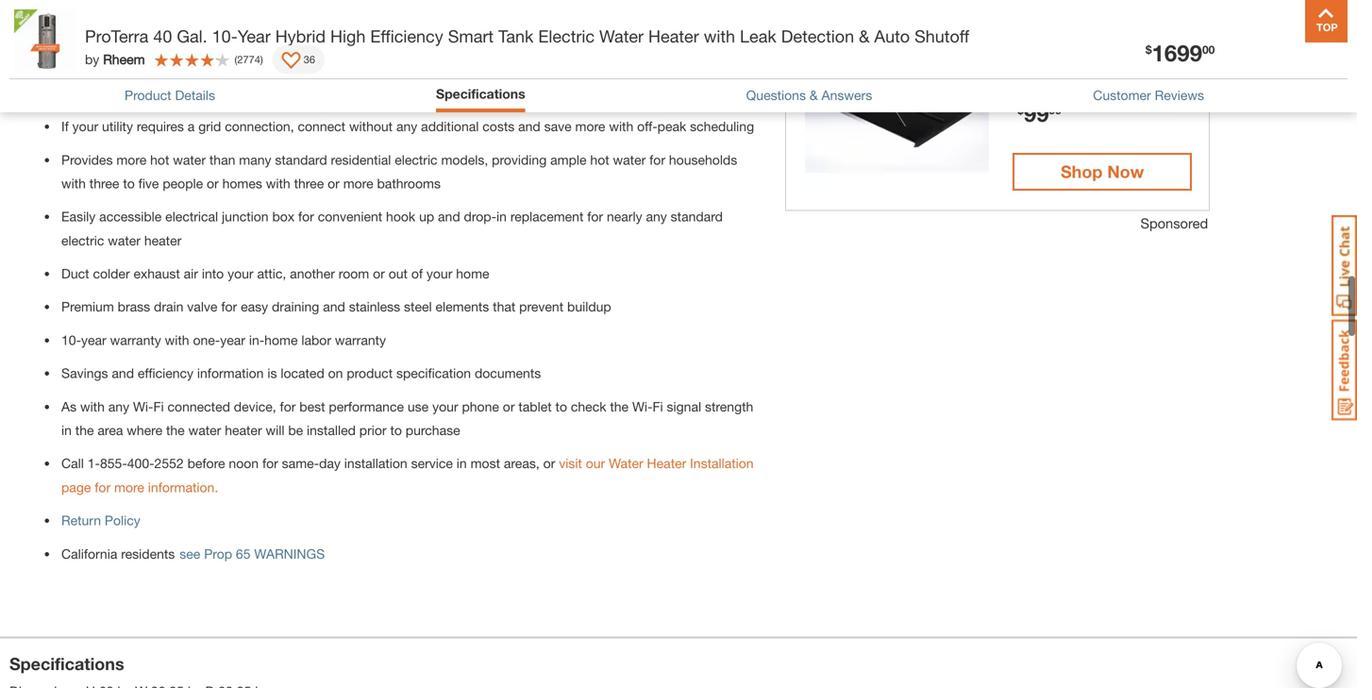 Task type: locate. For each thing, give the bounding box(es) containing it.
display image
[[282, 52, 301, 71]]

water inside as with any wi-fi connected device, for best performance use your phone or tablet to check the wi-fi signal strength in the area where the water heater will be installed prior to purchase
[[188, 422, 221, 438]]

reduces carbon footprint with 75% reduction in energy use
[[61, 85, 413, 101]]

wi- up where
[[133, 399, 153, 414]]

in down as
[[61, 422, 72, 438]]

energy
[[61, 28, 115, 44]]

water up people
[[173, 152, 206, 167]]

any up area
[[108, 399, 129, 414]]

be
[[264, 28, 279, 44], [288, 422, 303, 438]]

water down connected
[[188, 422, 221, 438]]

and up "labor"
[[323, 299, 345, 315]]

2 vertical spatial electric
[[61, 232, 104, 248]]

for right box
[[298, 209, 314, 224]]

one-
[[193, 332, 220, 348]]

1 vertical spatial $
[[1018, 103, 1024, 117]]

1 vertical spatial use
[[408, 399, 429, 414]]

heater left local
[[648, 26, 699, 46]]

1 horizontal spatial specifications
[[436, 86, 525, 101]]

1 horizontal spatial year
[[220, 332, 245, 348]]

three up box
[[294, 176, 324, 191]]

year down premium
[[81, 332, 106, 348]]

0 horizontal spatial 10-
[[61, 332, 81, 348]]

to right prior
[[390, 422, 402, 438]]

0 horizontal spatial in.
[[1031, 24, 1045, 40]]

electric
[[538, 26, 595, 46]]

more down residential
[[343, 176, 373, 191]]

water
[[599, 26, 644, 46], [609, 456, 643, 471]]

or left visit
[[543, 456, 555, 471]]

any right without
[[396, 119, 417, 134]]

0 vertical spatial standard
[[275, 152, 327, 167]]

use up if your utility requires a grid connection, connect without any additional costs and save more with off-peak scheduling
[[392, 85, 413, 101]]

carbon
[[117, 85, 159, 101]]

most
[[471, 456, 500, 471]]

detection
[[781, 26, 854, 46]]

more
[[575, 119, 605, 134], [116, 152, 147, 167], [343, 176, 373, 191], [114, 479, 144, 495]]

any
[[396, 119, 417, 134], [646, 209, 667, 224], [108, 399, 129, 414]]

off-
[[637, 119, 657, 134]]

0 vertical spatial home
[[456, 266, 489, 281]]

for inside the visit our water heater installation page for more information.
[[95, 479, 111, 495]]

electric inside 'provides more hot water than many standard residential electric models, providing ample hot water for households with three to five people or homes with three or more bathrooms'
[[395, 152, 437, 167]]

and right savings
[[112, 365, 134, 381]]

visit
[[559, 456, 582, 471]]

1 horizontal spatial three
[[294, 176, 324, 191]]

0 horizontal spatial )
[[260, 53, 263, 65]]

0 vertical spatial check
[[472, 28, 507, 44]]

) right w/
[[1099, 74, 1102, 86]]

2 horizontal spatial electric
[[395, 152, 437, 167]]

warranty up "product"
[[335, 332, 386, 348]]

in left energy
[[335, 85, 345, 101]]

0 horizontal spatial standard
[[275, 152, 327, 167]]

and inside energy star-certified so it may be eligible for rebates in your area; check for rebates through your state and local government or electric utility provider
[[690, 28, 712, 44]]

nearly
[[607, 209, 642, 224]]

1 vertical spatial check
[[571, 399, 606, 414]]

1 vertical spatial any
[[646, 209, 667, 224]]

0 horizontal spatial rebates
[[348, 28, 392, 44]]

utility down "so" at the left
[[198, 52, 229, 68]]

1 horizontal spatial 10-
[[212, 26, 238, 46]]

adapter
[[1013, 84, 1060, 99]]

$ down adapter
[[1018, 103, 1024, 117]]

or down star-
[[136, 52, 148, 68]]

rebates left through
[[530, 28, 574, 44]]

your left area;
[[409, 28, 435, 44]]

1 vertical spatial (
[[1091, 74, 1094, 86]]

1 horizontal spatial to
[[390, 422, 402, 438]]

check inside energy star-certified so it may be eligible for rebates in your area; check for rebates through your state and local government or electric utility provider
[[472, 28, 507, 44]]

( down may
[[235, 53, 237, 65]]

2 three from the left
[[294, 176, 324, 191]]

hot right ample
[[590, 152, 609, 167]]

utility
[[198, 52, 229, 68], [102, 119, 133, 134]]

the left area
[[75, 422, 94, 438]]

$ 99 99 shop now
[[1018, 100, 1144, 182]]

& left auto on the top of page
[[859, 26, 870, 46]]

1 vertical spatial be
[[288, 422, 303, 438]]

and right up
[[438, 209, 460, 224]]

1 horizontal spatial standard
[[671, 209, 723, 224]]

1 vertical spatial home
[[264, 332, 298, 348]]

0 vertical spatial be
[[264, 28, 279, 44]]

water inside easily accessible electrical junction box for convenient hook up and drop-in replacement for nearly any standard electric water heater
[[108, 232, 141, 248]]

1 vertical spatial heater
[[225, 422, 262, 438]]

without
[[349, 119, 393, 134]]

for left best
[[280, 399, 296, 414]]

1 year from the left
[[81, 332, 106, 348]]

1 vertical spatial 10-
[[61, 332, 81, 348]]

residential
[[331, 152, 391, 167]]

through
[[578, 28, 624, 44]]

areas,
[[504, 456, 540, 471]]

purchase
[[406, 422, 460, 438]]

for inside 'provides more hot water than many standard residential electric models, providing ample hot water for households with three to five people or homes with three or more bathrooms'
[[649, 152, 665, 167]]

1 vertical spatial specifications
[[9, 654, 124, 674]]

0 vertical spatial utility
[[198, 52, 229, 68]]

year
[[81, 332, 106, 348], [220, 332, 245, 348]]

1 horizontal spatial wi-
[[632, 399, 653, 414]]

with inside as with any wi-fi connected device, for best performance use your phone or tablet to check the wi-fi signal strength in the area where the water heater will be installed prior to purchase
[[80, 399, 105, 414]]

standard down households on the top
[[671, 209, 723, 224]]

year left in-
[[220, 332, 245, 348]]

1 horizontal spatial utility
[[198, 52, 229, 68]]

10- right gal.
[[212, 26, 238, 46]]

out
[[389, 266, 408, 281]]

in-
[[249, 332, 264, 348]]

$ inside "$ 1699 00"
[[1146, 43, 1152, 56]]

state
[[657, 28, 686, 44]]

electric down certified
[[151, 52, 194, 68]]

heater left installation
[[647, 456, 686, 471]]

1 horizontal spatial electric
[[151, 52, 194, 68]]

1 horizontal spatial &
[[859, 26, 870, 46]]

0 horizontal spatial any
[[108, 399, 129, 414]]

your up purchase
[[432, 399, 458, 414]]

0 vertical spatial use
[[392, 85, 413, 101]]

heater
[[648, 26, 699, 46], [647, 456, 686, 471]]

0 horizontal spatial home
[[264, 332, 298, 348]]

utility down carbon
[[102, 119, 133, 134]]

1 wi- from the left
[[133, 399, 153, 414]]

product details
[[125, 87, 215, 103]]

10- up savings
[[61, 332, 81, 348]]

your right of
[[426, 266, 452, 281]]

visit our water heater installation page for more information.
[[61, 456, 754, 495]]

0 horizontal spatial check
[[472, 28, 507, 44]]

$ down duty
[[1146, 43, 1152, 56]]

labor
[[301, 332, 331, 348]]

be inside as with any wi-fi connected device, for best performance use your phone or tablet to check the wi-fi signal strength in the area where the water heater will be installed prior to purchase
[[288, 422, 303, 438]]

electric up bathrooms
[[395, 152, 437, 167]]

be inside energy star-certified so it may be eligible for rebates in your area; check for rebates through your state and local government or electric utility provider
[[264, 28, 279, 44]]

1 horizontal spatial any
[[396, 119, 417, 134]]

1 horizontal spatial fi
[[653, 399, 663, 414]]

1 fi from the left
[[153, 399, 164, 414]]

questions
[[746, 87, 806, 103]]

1 vertical spatial )
[[1099, 74, 1102, 86]]

prior
[[359, 422, 387, 438]]

1 warranty from the left
[[110, 332, 161, 348]]

0 horizontal spatial &
[[810, 87, 818, 103]]

drain down plastic
[[1013, 64, 1044, 79]]

the left signal
[[610, 399, 629, 414]]

home
[[456, 266, 489, 281], [264, 332, 298, 348]]

1 vertical spatial utility
[[102, 119, 133, 134]]

heater inside the visit our water heater installation page for more information.
[[647, 456, 686, 471]]

1 vertical spatial to
[[555, 399, 567, 414]]

or inside as with any wi-fi connected device, for best performance use your phone or tablet to check the wi-fi signal strength in the area where the water heater will be installed prior to purchase
[[503, 399, 515, 414]]

1 horizontal spatial rebates
[[530, 28, 574, 44]]

save
[[544, 119, 572, 134]]

warranty down brass
[[110, 332, 161, 348]]

with left one-
[[165, 332, 189, 348]]

1 horizontal spatial warranty
[[335, 332, 386, 348]]

rebates up energy
[[348, 28, 392, 44]]

be right the will in the bottom left of the page
[[288, 422, 303, 438]]

2 in. from the left
[[1078, 24, 1092, 40]]

any right nearly
[[646, 209, 667, 224]]

1 horizontal spatial )
[[1099, 74, 1102, 86]]

0 horizontal spatial fi
[[153, 399, 164, 414]]

0 horizontal spatial heater
[[144, 232, 181, 248]]

steel
[[404, 299, 432, 315]]

check right tablet
[[571, 399, 606, 414]]

0 horizontal spatial electric
[[61, 232, 104, 248]]

in. right 34
[[1078, 24, 1092, 40]]

0 horizontal spatial year
[[81, 332, 106, 348]]

leak
[[740, 26, 776, 46]]

1 vertical spatial water
[[609, 456, 643, 471]]

details
[[175, 87, 215, 103]]

to right tablet
[[555, 399, 567, 414]]

three down provides on the left top
[[89, 176, 119, 191]]

in inside easily accessible electrical junction box for convenient hook up and drop-in replacement for nearly any standard electric water heater
[[496, 209, 507, 224]]

attic,
[[257, 266, 286, 281]]

that
[[493, 299, 516, 315]]

the right where
[[166, 422, 185, 438]]

your right into
[[228, 266, 253, 281]]

& left answers
[[810, 87, 818, 103]]

1 horizontal spatial home
[[456, 266, 489, 281]]

electric down easily
[[61, 232, 104, 248]]

your right if
[[72, 119, 98, 134]]

2 rebates from the left
[[530, 28, 574, 44]]

local
[[716, 28, 743, 44]]

for down off-
[[649, 152, 665, 167]]

heater inside as with any wi-fi connected device, for best performance use your phone or tablet to check the wi-fi signal strength in the area where the water heater will be installed prior to purchase
[[225, 422, 262, 438]]

1 horizontal spatial drain
[[1092, 64, 1123, 79]]

4
[[1094, 74, 1099, 86]]

1 horizontal spatial be
[[288, 422, 303, 438]]

use inside as with any wi-fi connected device, for best performance use your phone or tablet to check the wi-fi signal strength in the area where the water heater will be installed prior to purchase
[[408, 399, 429, 414]]

0 horizontal spatial drain
[[1013, 64, 1044, 79]]

or left tablet
[[503, 399, 515, 414]]

day
[[319, 456, 341, 471]]

will
[[266, 422, 284, 438]]

for right noon
[[262, 456, 278, 471]]

1 horizontal spatial (
[[1091, 74, 1094, 86]]

for down the 1-
[[95, 479, 111, 495]]

energy star-certified so it may be eligible for rebates in your area; check for rebates through your state and local government or electric utility provider
[[61, 28, 743, 68]]

for
[[328, 28, 344, 44], [511, 28, 527, 44], [649, 152, 665, 167], [298, 209, 314, 224], [587, 209, 603, 224], [221, 299, 237, 315], [280, 399, 296, 414], [262, 456, 278, 471], [95, 479, 111, 495]]

1 vertical spatial heater
[[647, 456, 686, 471]]

0 horizontal spatial to
[[123, 176, 135, 191]]

be right may
[[264, 28, 279, 44]]

peak
[[657, 119, 686, 134]]

or left "out"
[[373, 266, 385, 281]]

2 vertical spatial to
[[390, 422, 402, 438]]

requires
[[137, 119, 184, 134]]

99
[[1024, 100, 1049, 127], [1049, 103, 1062, 117]]

$ for 1699
[[1146, 43, 1152, 56]]

more up five at the left
[[116, 152, 147, 167]]

) down year
[[260, 53, 263, 65]]

855-
[[100, 456, 127, 471]]

0 vertical spatial heater
[[144, 232, 181, 248]]

fi up where
[[153, 399, 164, 414]]

$ inside $ 99 99 shop now
[[1018, 103, 1024, 117]]

1 vertical spatial electric
[[395, 152, 437, 167]]

water inside the visit our water heater installation page for more information.
[[609, 456, 643, 471]]

water down accessible
[[108, 232, 141, 248]]

for left easy
[[221, 299, 237, 315]]

provider
[[233, 52, 281, 68]]

hot up five at the left
[[150, 152, 169, 167]]

wi- left signal
[[632, 399, 653, 414]]

water left state
[[599, 26, 644, 46]]

many
[[239, 152, 271, 167]]

check right area;
[[472, 28, 507, 44]]

california residents see prop 65 warnings
[[61, 546, 325, 561]]

0 horizontal spatial utility
[[102, 119, 133, 134]]

rebates
[[348, 28, 392, 44], [530, 28, 574, 44]]

for right eligible
[[328, 28, 344, 44]]

0 horizontal spatial (
[[235, 53, 237, 65]]

in right high
[[395, 28, 406, 44]]

customer reviews button
[[1093, 85, 1204, 105], [1093, 85, 1204, 105]]

1 horizontal spatial $
[[1146, 43, 1152, 56]]

brass
[[118, 299, 150, 315]]

where
[[127, 422, 162, 438]]

our
[[586, 456, 605, 471]]

1 vertical spatial standard
[[671, 209, 723, 224]]

0 horizontal spatial $
[[1018, 103, 1024, 117]]

0 horizontal spatial specifications
[[9, 654, 124, 674]]

$ for 99
[[1018, 103, 1024, 117]]

home up elements on the left of page
[[456, 266, 489, 281]]

tank
[[498, 26, 534, 46]]

homes
[[222, 176, 262, 191]]

to left five at the left
[[123, 176, 135, 191]]

standard inside easily accessible electrical junction box for convenient hook up and drop-in replacement for nearly any standard electric water heater
[[671, 209, 723, 224]]

64
[[1013, 24, 1028, 40]]

and left local
[[690, 28, 712, 44]]

phone
[[462, 399, 499, 414]]

( for 4
[[1091, 74, 1094, 86]]

1 horizontal spatial check
[[571, 399, 606, 414]]

0 vertical spatial specifications
[[436, 86, 525, 101]]

0 horizontal spatial wi-
[[133, 399, 153, 414]]

drain right w/
[[1092, 64, 1123, 79]]

2 drain from the left
[[1092, 64, 1123, 79]]

0 horizontal spatial warranty
[[110, 332, 161, 348]]

400-
[[127, 456, 154, 471]]

0 vertical spatial electric
[[151, 52, 194, 68]]

room
[[339, 266, 369, 281]]

0 horizontal spatial hot
[[150, 152, 169, 167]]

call 1-855-400-2552 before noon for same-day installation service in most areas, or
[[61, 456, 559, 471]]

any inside easily accessible electrical junction box for convenient hook up and drop-in replacement for nearly any standard electric water heater
[[646, 209, 667, 224]]

water down off-
[[613, 152, 646, 167]]

0 horizontal spatial three
[[89, 176, 119, 191]]

connected
[[168, 399, 230, 414]]

and left save
[[518, 119, 541, 134]]

scheduling
[[690, 119, 754, 134]]

if your utility requires a grid connection, connect without any additional costs and save more with off-peak scheduling
[[61, 119, 754, 134]]

to inside 'provides more hot water than many standard residential electric models, providing ample hot water for households with three to five people or homes with three or more bathrooms'
[[123, 176, 135, 191]]

in left most
[[457, 456, 467, 471]]

) for ( 4 )
[[1099, 74, 1102, 86]]

10-
[[212, 26, 238, 46], [61, 332, 81, 348]]

2 horizontal spatial any
[[646, 209, 667, 224]]

2 vertical spatial any
[[108, 399, 129, 414]]

1 horizontal spatial heater
[[225, 422, 262, 438]]

water right our
[[609, 456, 643, 471]]

( right w/
[[1091, 74, 1094, 86]]

1 drain from the left
[[1013, 64, 1044, 79]]

0 vertical spatial (
[[235, 53, 237, 65]]

0 horizontal spatial be
[[264, 28, 279, 44]]

40
[[153, 26, 172, 46]]

before
[[187, 456, 225, 471]]

1 horizontal spatial the
[[166, 422, 185, 438]]

gal.
[[177, 26, 207, 46]]

hot
[[150, 152, 169, 167], [590, 152, 609, 167]]

of
[[411, 266, 423, 281]]

in. left x
[[1031, 24, 1045, 40]]

0 vertical spatial to
[[123, 176, 135, 191]]

1 horizontal spatial hot
[[590, 152, 609, 167]]

home up the is
[[264, 332, 298, 348]]

0 vertical spatial 10-
[[212, 26, 238, 46]]

use up purchase
[[408, 399, 429, 414]]

) for ( 2774 )
[[260, 53, 263, 65]]

2 horizontal spatial the
[[610, 399, 629, 414]]

fi left signal
[[653, 399, 663, 414]]

check
[[472, 28, 507, 44], [571, 399, 606, 414]]

with right as
[[80, 399, 105, 414]]

in left replacement
[[496, 209, 507, 224]]

product
[[125, 87, 171, 103]]

shutoff
[[915, 26, 969, 46]]

1 horizontal spatial in.
[[1078, 24, 1092, 40]]

installation
[[344, 456, 407, 471]]

with left 75%
[[216, 85, 240, 101]]

0 vertical spatial $
[[1146, 43, 1152, 56]]

or inside energy star-certified so it may be eligible for rebates in your area; check for rebates through your state and local government or electric utility provider
[[136, 52, 148, 68]]

1-
[[88, 456, 100, 471]]

0 vertical spatial )
[[260, 53, 263, 65]]

heater up the exhaust
[[144, 232, 181, 248]]



Task type: describe. For each thing, give the bounding box(es) containing it.
electric inside easily accessible electrical junction box for convenient hook up and drop-in replacement for nearly any standard electric water heater
[[61, 232, 104, 248]]

signal
[[667, 399, 701, 414]]

64 in. x 34 in. heavy duty plastic hvac condensate drain pan w/ drain hose adapter link
[[1013, 7, 1192, 99]]

by rheem
[[85, 51, 145, 67]]

or down residential
[[328, 176, 340, 191]]

premium
[[61, 299, 114, 315]]

plastic
[[1013, 44, 1052, 60]]

( for 2774
[[235, 53, 237, 65]]

0 vertical spatial &
[[859, 26, 870, 46]]

return policy link
[[61, 513, 140, 528]]

prevent
[[519, 299, 564, 315]]

more inside the visit our water heater installation page for more information.
[[114, 479, 144, 495]]

0 horizontal spatial the
[[75, 422, 94, 438]]

live chat image
[[1332, 215, 1357, 316]]

1 hot from the left
[[150, 152, 169, 167]]

in inside as with any wi-fi connected device, for best performance use your phone or tablet to check the wi-fi signal strength in the area where the water heater will be installed prior to purchase
[[61, 422, 72, 438]]

connection,
[[225, 119, 294, 134]]

specification
[[396, 365, 471, 381]]

residents
[[121, 546, 175, 561]]

2 year from the left
[[220, 332, 245, 348]]

valve
[[187, 299, 217, 315]]

feedback link image
[[1332, 319, 1357, 421]]

hook
[[386, 209, 415, 224]]

for left electric
[[511, 28, 527, 44]]

eligible
[[283, 28, 324, 44]]

1699
[[1152, 39, 1202, 66]]

36 button
[[272, 45, 325, 74]]

utility inside energy star-certified so it may be eligible for rebates in your area; check for rebates through your state and local government or electric utility provider
[[198, 52, 229, 68]]

product image image
[[14, 9, 76, 71]]

best
[[299, 399, 325, 414]]

( 2774 )
[[235, 53, 263, 65]]

so
[[207, 28, 221, 44]]

certified
[[156, 28, 203, 44]]

more right save
[[575, 119, 605, 134]]

top button
[[1305, 0, 1348, 42]]

ample
[[550, 152, 587, 167]]

if
[[61, 119, 69, 134]]

any inside as with any wi-fi connected device, for best performance use your phone or tablet to check the wi-fi signal strength in the area where the water heater will be installed prior to purchase
[[108, 399, 129, 414]]

for inside as with any wi-fi connected device, for best performance use your phone or tablet to check the wi-fi signal strength in the area where the water heater will be installed prior to purchase
[[280, 399, 296, 414]]

installed
[[307, 422, 356, 438]]

2 horizontal spatial to
[[555, 399, 567, 414]]

government
[[61, 52, 132, 68]]

colder
[[93, 266, 130, 281]]

same-
[[282, 456, 319, 471]]

standard inside 'provides more hot water than many standard residential electric models, providing ample hot water for households with three to five people or homes with three or more bathrooms'
[[275, 152, 327, 167]]

electric inside energy star-certified so it may be eligible for rebates in your area; check for rebates through your state and local government or electric utility provider
[[151, 52, 194, 68]]

check inside as with any wi-fi connected device, for best performance use your phone or tablet to check the wi-fi signal strength in the area where the water heater will be installed prior to purchase
[[571, 399, 606, 414]]

premium brass drain valve for easy draining and stainless steel elements that prevent buildup
[[61, 299, 611, 315]]

$ 1699 00
[[1146, 39, 1215, 66]]

efficiency
[[138, 365, 193, 381]]

with left off-
[[609, 119, 634, 134]]

performance
[[329, 399, 404, 414]]

( 4 )
[[1091, 74, 1102, 86]]

hvac
[[1056, 44, 1091, 60]]

providing
[[492, 152, 547, 167]]

or down than
[[207, 176, 219, 191]]

shop now button
[[1013, 153, 1192, 191]]

year
[[238, 26, 271, 46]]

65
[[236, 546, 251, 561]]

costs
[[483, 119, 515, 134]]

2774
[[237, 53, 260, 65]]

high
[[330, 26, 366, 46]]

0 vertical spatial heater
[[648, 26, 699, 46]]

customer
[[1093, 87, 1151, 103]]

sponsored
[[1140, 215, 1208, 231]]

64 in. x 34 in. heavy duty plastic hvac condensate drain pan w/ drain hose adapter image
[[805, 7, 989, 191]]

questions & answers
[[746, 87, 872, 103]]

1 vertical spatial &
[[810, 87, 818, 103]]

savings
[[61, 365, 108, 381]]

36
[[304, 53, 315, 65]]

heater inside easily accessible electrical junction box for convenient hook up and drop-in replacement for nearly any standard electric water heater
[[144, 232, 181, 248]]

0 vertical spatial any
[[396, 119, 417, 134]]

with left leak
[[704, 26, 735, 46]]

five
[[138, 176, 159, 191]]

00
[[1202, 43, 1215, 56]]

visit our water heater installation page for more information. link
[[61, 456, 754, 495]]

device,
[[234, 399, 276, 414]]

into
[[202, 266, 224, 281]]

easy
[[241, 299, 268, 315]]

proterra
[[85, 26, 148, 46]]

1 rebates from the left
[[348, 28, 392, 44]]

households
[[669, 152, 737, 167]]

with down many
[[266, 176, 290, 191]]

and inside easily accessible electrical junction box for convenient hook up and drop-in replacement for nearly any standard electric water heater
[[438, 209, 460, 224]]

tablet
[[518, 399, 552, 414]]

a
[[188, 119, 195, 134]]

2 fi from the left
[[653, 399, 663, 414]]

your inside as with any wi-fi connected device, for best performance use your phone or tablet to check the wi-fi signal strength in the area where the water heater will be installed prior to purchase
[[432, 399, 458, 414]]

2552
[[154, 456, 184, 471]]

another
[[290, 266, 335, 281]]

pan
[[1048, 64, 1071, 79]]

may
[[236, 28, 261, 44]]

2 warranty from the left
[[335, 332, 386, 348]]

exhaust
[[134, 266, 180, 281]]

as
[[61, 399, 77, 414]]

reviews
[[1155, 87, 1204, 103]]

0 vertical spatial water
[[599, 26, 644, 46]]

easily accessible electrical junction box for convenient hook up and drop-in replacement for nearly any standard electric water heater
[[61, 209, 723, 248]]

up
[[419, 209, 434, 224]]

in inside energy star-certified so it may be eligible for rebates in your area; check for rebates through your state and local government or electric utility provider
[[395, 28, 406, 44]]

for left nearly
[[587, 209, 603, 224]]

with down provides on the left top
[[61, 176, 86, 191]]

provides
[[61, 152, 113, 167]]

service
[[411, 456, 453, 471]]

1 in. from the left
[[1031, 24, 1045, 40]]

rheem
[[103, 51, 145, 67]]

1 three from the left
[[89, 176, 119, 191]]

your left state
[[627, 28, 653, 44]]

2 wi- from the left
[[632, 399, 653, 414]]

2 hot from the left
[[590, 152, 609, 167]]

strength
[[705, 399, 753, 414]]

proterra 40 gal. 10-year hybrid high efficiency smart tank electric water heater with leak detection & auto shutoff
[[85, 26, 969, 46]]

star-
[[118, 28, 156, 44]]

models,
[[441, 152, 488, 167]]

installation
[[690, 456, 754, 471]]

replacement
[[510, 209, 584, 224]]

connect
[[298, 119, 345, 134]]

drain
[[154, 299, 183, 315]]



Task type: vqa. For each thing, say whether or not it's contained in the screenshot.
"$ 1329 04 /Bundle"
no



